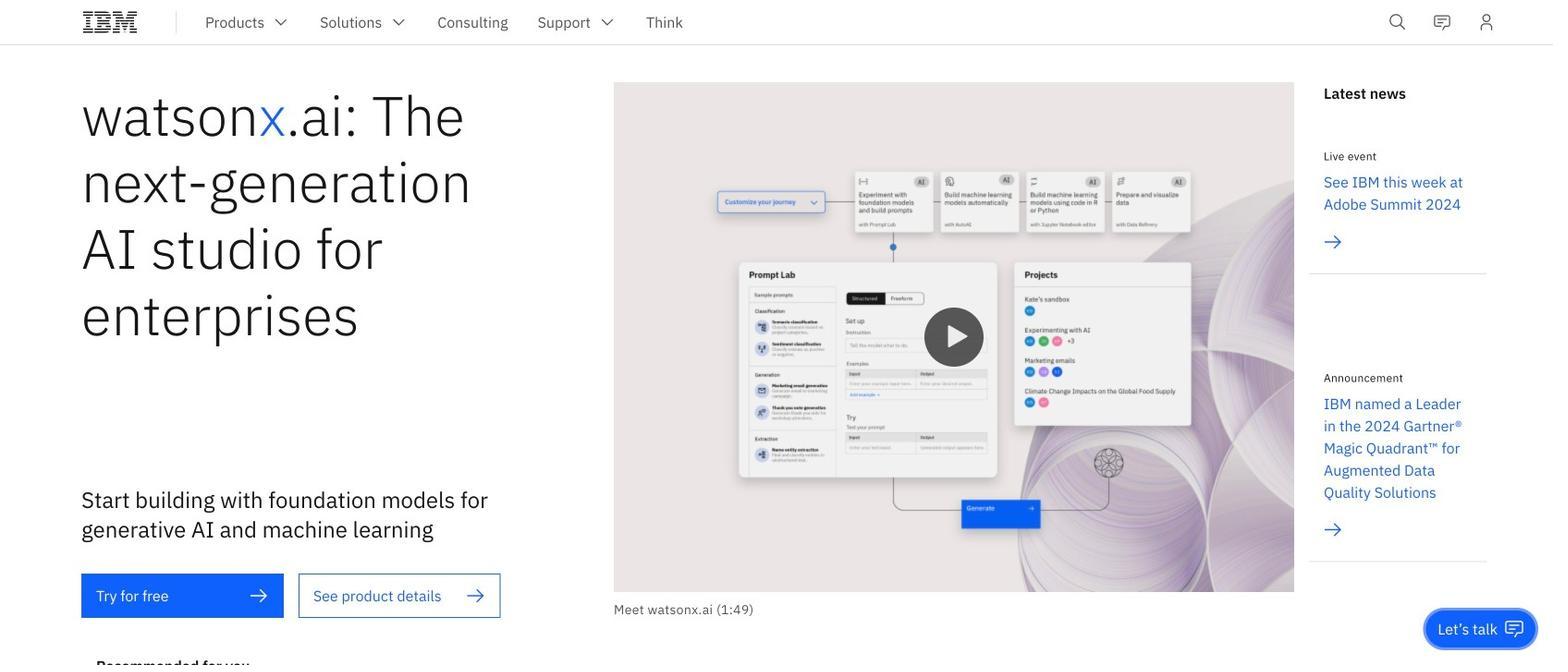 Task type: locate. For each thing, give the bounding box(es) containing it.
let's talk element
[[1438, 620, 1498, 640]]



